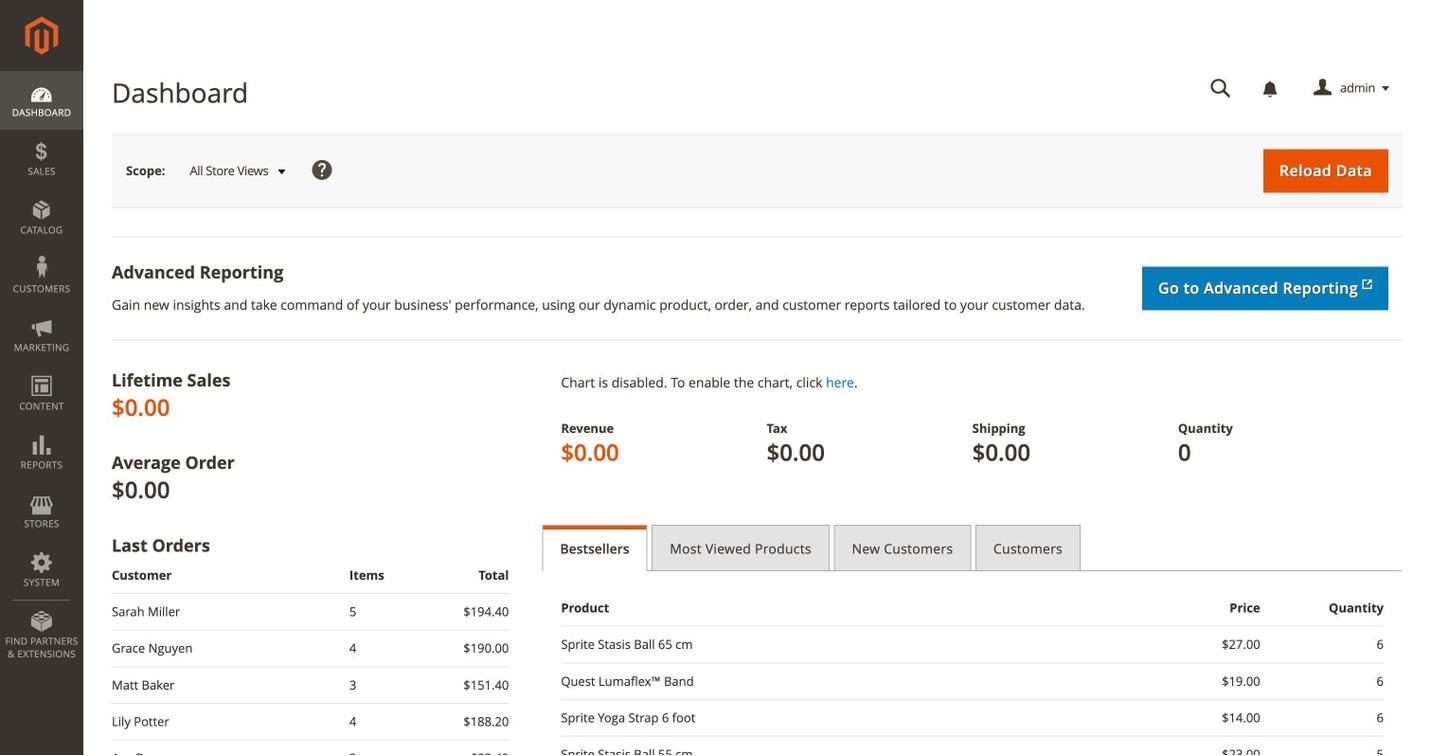 Task type: vqa. For each thing, say whether or not it's contained in the screenshot.
text field
yes



Task type: locate. For each thing, give the bounding box(es) containing it.
menu bar
[[0, 71, 83, 670]]

tab list
[[542, 525, 1403, 571]]

None text field
[[1198, 72, 1245, 105]]



Task type: describe. For each thing, give the bounding box(es) containing it.
magento admin panel image
[[25, 16, 58, 55]]



